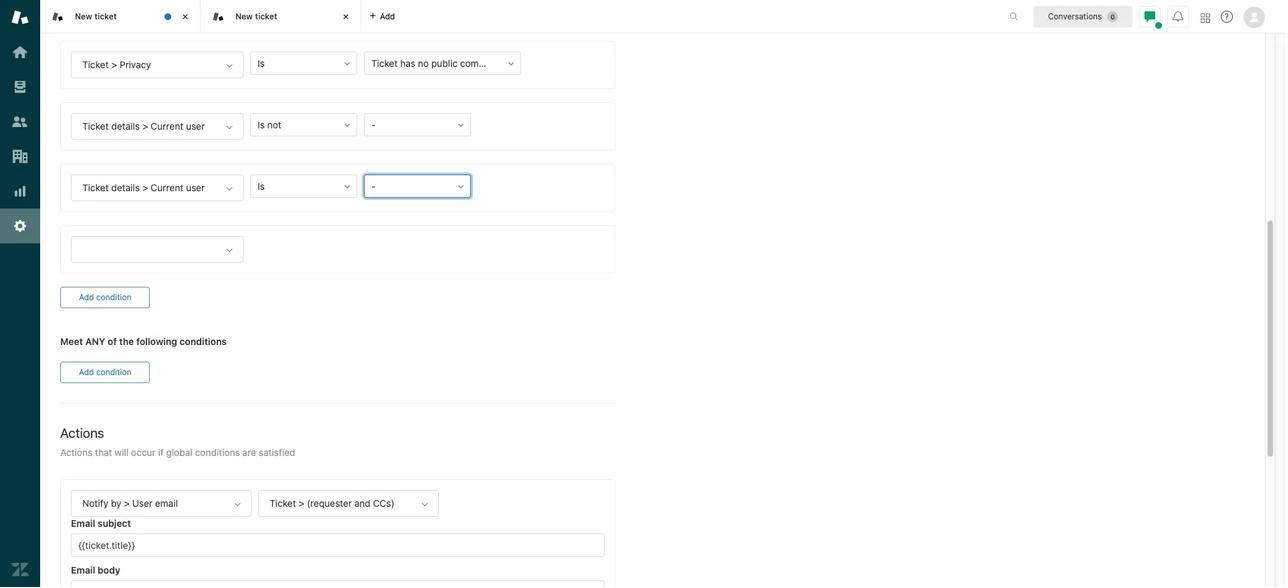 Task type: vqa. For each thing, say whether or not it's contained in the screenshot.
ticket related to first the New ticket tab from the left
yes



Task type: locate. For each thing, give the bounding box(es) containing it.
add button
[[361, 0, 403, 33]]

new
[[75, 11, 92, 21], [236, 11, 253, 21]]

organizations image
[[11, 148, 29, 165]]

new for first new ticket tab from the left
[[75, 11, 92, 21]]

conversations button
[[1034, 6, 1133, 27]]

0 horizontal spatial new ticket
[[75, 11, 117, 21]]

conversations
[[1049, 11, 1103, 21]]

add
[[380, 11, 395, 21]]

1 horizontal spatial ticket
[[255, 11, 277, 21]]

close image
[[339, 10, 353, 23]]

0 horizontal spatial ticket
[[94, 11, 117, 21]]

2 ticket from the left
[[255, 11, 277, 21]]

1 new ticket from the left
[[75, 11, 117, 21]]

new ticket tab
[[40, 0, 201, 33], [201, 0, 361, 33]]

admin image
[[11, 218, 29, 235]]

get help image
[[1222, 11, 1234, 23]]

1 horizontal spatial new
[[236, 11, 253, 21]]

1 ticket from the left
[[94, 11, 117, 21]]

new ticket for 2nd new ticket tab
[[236, 11, 277, 21]]

new ticket for first new ticket tab from the left
[[75, 11, 117, 21]]

1 horizontal spatial new ticket
[[236, 11, 277, 21]]

notifications image
[[1173, 11, 1184, 22]]

2 new ticket from the left
[[236, 11, 277, 21]]

ticket for first new ticket tab from the left
[[94, 11, 117, 21]]

new ticket
[[75, 11, 117, 21], [236, 11, 277, 21]]

2 new from the left
[[236, 11, 253, 21]]

ticket
[[94, 11, 117, 21], [255, 11, 277, 21]]

main element
[[0, 0, 40, 588]]

1 new from the left
[[75, 11, 92, 21]]

customers image
[[11, 113, 29, 131]]

new right zendesk support icon
[[75, 11, 92, 21]]

zendesk image
[[11, 562, 29, 579]]

0 horizontal spatial new
[[75, 11, 92, 21]]

get started image
[[11, 44, 29, 61]]

new right close image
[[236, 11, 253, 21]]



Task type: describe. For each thing, give the bounding box(es) containing it.
ticket for 2nd new ticket tab
[[255, 11, 277, 21]]

1 new ticket tab from the left
[[40, 0, 201, 33]]

tabs tab list
[[40, 0, 996, 33]]

button displays agent's chat status as online. image
[[1145, 11, 1156, 22]]

new for 2nd new ticket tab
[[236, 11, 253, 21]]

zendesk support image
[[11, 9, 29, 26]]

views image
[[11, 78, 29, 96]]

close image
[[179, 10, 192, 23]]

2 new ticket tab from the left
[[201, 0, 361, 33]]

reporting image
[[11, 183, 29, 200]]

zendesk products image
[[1202, 13, 1211, 22]]



